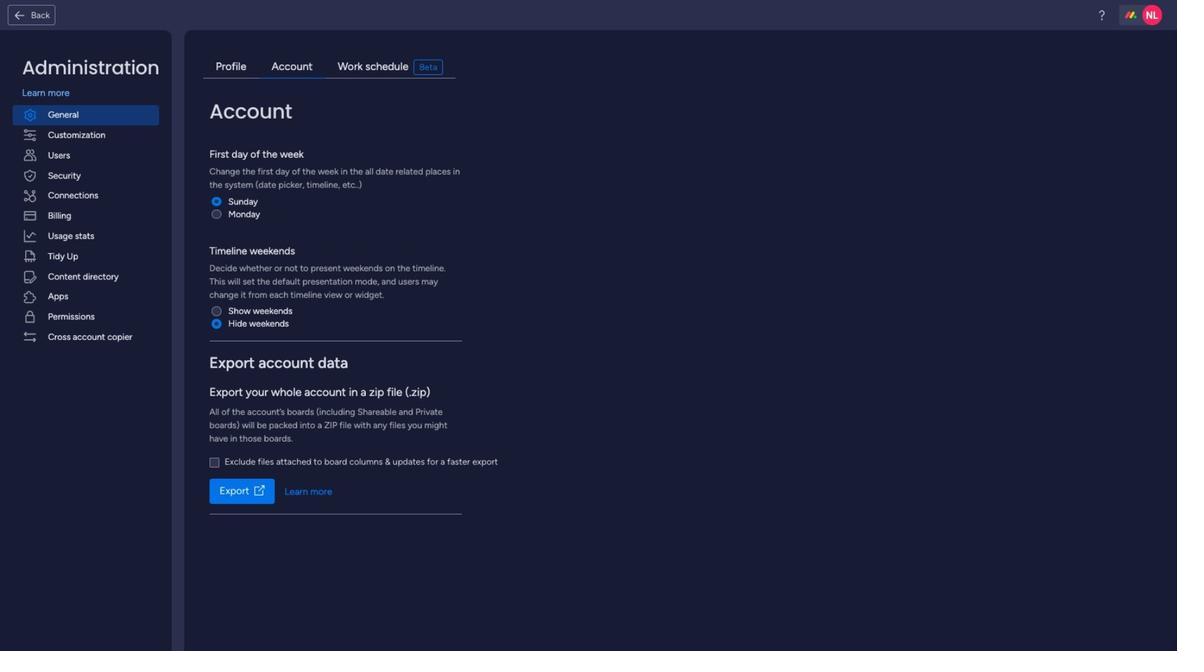 Task type: describe. For each thing, give the bounding box(es) containing it.
noah lott image
[[1143, 5, 1163, 25]]

back to workspace image
[[13, 9, 26, 21]]

v2 export image
[[255, 486, 265, 497]]

help image
[[1096, 9, 1109, 21]]



Task type: vqa. For each thing, say whether or not it's contained in the screenshot.
UPGRADE PLAN
no



